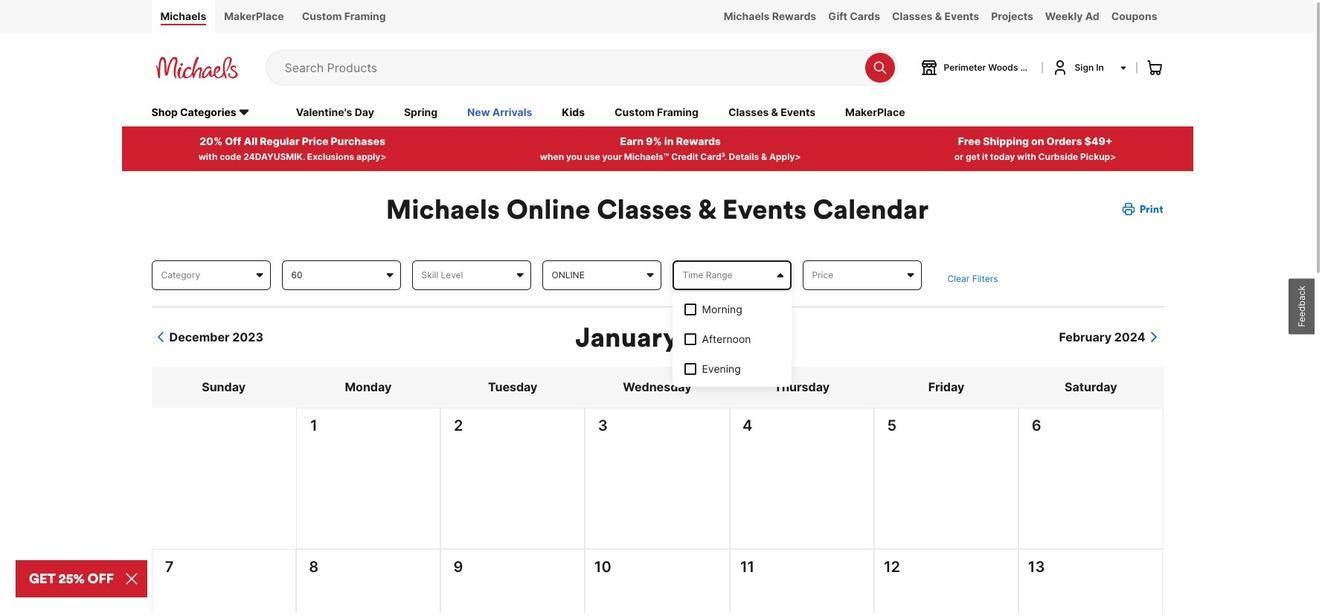 Task type: describe. For each thing, give the bounding box(es) containing it.
list for 2
[[441, 437, 584, 444]]

michaels link
[[151, 0, 215, 33]]

4
[[743, 417, 753, 435]]

sign in button
[[1051, 59, 1128, 77]]

input Experience Type field
[[542, 260, 661, 290]]

shopping
[[1021, 62, 1062, 73]]

gift cards link
[[822, 0, 886, 33]]

evening
[[702, 362, 741, 375]]

valentine's day
[[296, 105, 374, 118]]

search button image
[[873, 60, 887, 75]]

2023
[[232, 330, 263, 345]]

you
[[566, 151, 582, 162]]

list containing 7
[[151, 549, 1163, 613]]

new arrivals link
[[467, 105, 532, 121]]

michaels rewards link
[[718, 0, 822, 33]]

code
[[220, 151, 241, 162]]

new arrivals
[[467, 105, 532, 118]]

today
[[990, 151, 1015, 162]]

calendar
[[813, 192, 929, 226]]

input Skill Level field
[[412, 260, 531, 290]]

earn 9% in rewards when you use your michaels™ credit card³. details & apply>
[[540, 134, 801, 162]]

projects link
[[985, 0, 1039, 33]]

input Price field
[[803, 260, 922, 290]]

1 horizontal spatial custom framing link
[[615, 105, 699, 121]]

afternoon
[[702, 332, 751, 345]]

0 horizontal spatial makerplace link
[[215, 0, 293, 33]]

1 horizontal spatial makerplace link
[[845, 105, 905, 121]]

list for 1
[[297, 437, 440, 444]]

categories
[[180, 105, 236, 118]]

20% off all regular price purchases with code 24dayusmik. exclusions apply>
[[198, 134, 387, 162]]

0 vertical spatial framing
[[344, 10, 386, 22]]

projects
[[991, 10, 1033, 22]]

print
[[1140, 202, 1163, 216]]

regular
[[260, 134, 300, 147]]

& inside earn 9% in rewards when you use your michaels™ credit card³. details & apply>
[[761, 151, 767, 162]]

friday
[[928, 380, 965, 395]]

shop categories
[[151, 105, 236, 118]]

cards
[[850, 10, 880, 22]]

6
[[1032, 417, 1042, 435]]

7
[[165, 558, 174, 576]]

9
[[454, 558, 463, 576]]

perimeter woods shopping center
[[944, 62, 1094, 73]]

day
[[355, 105, 374, 118]]

gift
[[828, 10, 848, 22]]

list for 4
[[730, 437, 874, 444]]

earn
[[620, 134, 644, 147]]

$49+
[[1085, 134, 1113, 147]]

saturday
[[1065, 380, 1117, 395]]

tuesday
[[488, 380, 538, 395]]

ad
[[1085, 10, 1100, 22]]

orders
[[1047, 134, 1082, 147]]

online
[[507, 192, 590, 226]]

pickup>
[[1081, 151, 1116, 162]]

20%
[[200, 134, 223, 147]]

clear
[[948, 273, 970, 284]]

1
[[310, 417, 317, 435]]

1 horizontal spatial framing
[[657, 105, 699, 118]]

monday
[[345, 380, 392, 395]]

michaels™
[[624, 151, 669, 162]]

sunday
[[202, 380, 246, 395]]

5
[[887, 417, 897, 435]]

2024 for january 2024
[[685, 320, 747, 354]]

arrivals
[[492, 105, 532, 118]]

8
[[309, 558, 319, 576]]

& down the card³.
[[697, 192, 716, 226]]

kids link
[[562, 105, 585, 121]]

free shipping on orders $49+ or get it today with curbside pickup>
[[955, 134, 1116, 162]]

classes for the bottom classes & events link
[[728, 105, 769, 118]]

0 horizontal spatial custom framing
[[302, 10, 386, 22]]

sign
[[1075, 62, 1094, 73]]

gift cards
[[828, 10, 880, 22]]

card³.
[[701, 151, 727, 162]]

december
[[169, 330, 230, 345]]

1 vertical spatial classes & events link
[[728, 105, 816, 121]]

purchases
[[331, 134, 385, 147]]

weekly
[[1045, 10, 1083, 22]]

exclusions
[[307, 151, 354, 162]]

perimeter woods shopping center button
[[920, 59, 1094, 77]]

0 vertical spatial classes & events link
[[886, 0, 985, 33]]

apply>
[[356, 151, 387, 162]]

morning
[[702, 303, 742, 315]]

december 2023
[[169, 330, 263, 345]]

curbside
[[1038, 151, 1079, 162]]

shipping
[[983, 134, 1029, 147]]

1 vertical spatial custom framing
[[615, 105, 699, 118]]

& up 'apply>'
[[771, 105, 778, 118]]

0 horizontal spatial custom framing link
[[293, 0, 395, 33]]

with inside free shipping on orders $49+ or get it today with curbside pickup>
[[1017, 151, 1036, 162]]

custom for custom framing link to the right
[[615, 105, 655, 118]]

your
[[602, 151, 622, 162]]

spring
[[404, 105, 438, 118]]

11
[[740, 558, 755, 576]]



Task type: vqa. For each thing, say whether or not it's contained in the screenshot.
Sunday
yes



Task type: locate. For each thing, give the bounding box(es) containing it.
0 vertical spatial classes & events
[[892, 10, 979, 22]]

0 vertical spatial classes
[[892, 10, 933, 22]]

wednesday
[[623, 380, 692, 395]]

in
[[1096, 62, 1104, 73]]

classes & events
[[892, 10, 979, 22], [728, 105, 816, 118]]

0 horizontal spatial 2024
[[685, 320, 747, 354]]

in
[[664, 134, 674, 147]]

events
[[945, 10, 979, 22], [781, 105, 816, 118], [722, 192, 807, 226]]

makerplace down search button image in the top right of the page
[[845, 105, 905, 118]]

with down on
[[1017, 151, 1036, 162]]

valentine's day link
[[296, 105, 374, 121]]

michaels for michaels rewards
[[724, 10, 770, 22]]

0 horizontal spatial makerplace
[[224, 10, 284, 22]]

free
[[958, 134, 981, 147]]

1 vertical spatial events
[[781, 105, 816, 118]]

0 horizontal spatial michaels
[[160, 10, 206, 22]]

sign in
[[1075, 62, 1104, 73]]

2024 for february 2024
[[1115, 330, 1146, 345]]

off
[[225, 134, 241, 147]]

classes
[[892, 10, 933, 22], [728, 105, 769, 118], [597, 192, 692, 226]]

0 vertical spatial makerplace link
[[215, 0, 293, 33]]

2024 right february
[[1115, 330, 1146, 345]]

coupons link
[[1106, 0, 1163, 33]]

use
[[584, 151, 600, 162]]

rewards
[[772, 10, 817, 22], [676, 134, 721, 147]]

2 vertical spatial events
[[722, 192, 807, 226]]

center
[[1064, 62, 1094, 73]]

spring link
[[404, 105, 438, 121]]

list containing 1
[[151, 408, 1163, 549]]

events for topmost classes & events link
[[945, 10, 979, 22]]

2 horizontal spatial michaels
[[724, 10, 770, 22]]

custom for left custom framing link
[[302, 10, 342, 22]]

1 horizontal spatial with
[[1017, 151, 1036, 162]]

13
[[1028, 558, 1045, 576]]

february
[[1059, 330, 1112, 345]]

12
[[884, 558, 900, 576]]

classes up details
[[728, 105, 769, 118]]

classes & events up perimeter
[[892, 10, 979, 22]]

1 horizontal spatial michaels
[[386, 192, 500, 226]]

2 vertical spatial classes
[[597, 192, 692, 226]]

10
[[594, 558, 612, 576]]

or
[[955, 151, 964, 162]]

price
[[302, 134, 329, 147]]

new
[[467, 105, 490, 118]]

with down 20%
[[198, 151, 218, 162]]

0 horizontal spatial framing
[[344, 10, 386, 22]]

list for 8
[[297, 578, 440, 586]]

with inside 20% off all regular price purchases with code 24dayusmik. exclusions apply>
[[198, 151, 218, 162]]

1 horizontal spatial custom
[[615, 105, 655, 118]]

events for the bottom classes & events link
[[781, 105, 816, 118]]

2 with from the left
[[1017, 151, 1036, 162]]

filters
[[972, 273, 998, 284]]

michaels inside 'michaels' link
[[160, 10, 206, 22]]

makerplace
[[224, 10, 284, 22], [845, 105, 905, 118]]

rewards up the credit
[[676, 134, 721, 147]]

february 2024
[[1059, 330, 1146, 345]]

events up 'apply>'
[[781, 105, 816, 118]]

coupons
[[1111, 10, 1158, 22]]

24dayusmik.
[[243, 151, 305, 162]]

input Category field
[[151, 260, 270, 290]]

0 horizontal spatial rewards
[[676, 134, 721, 147]]

Search Input field
[[285, 50, 858, 85]]

custom framing
[[302, 10, 386, 22], [615, 105, 699, 118]]

january 2024
[[575, 320, 747, 354]]

classes & events link up perimeter
[[886, 0, 985, 33]]

2
[[454, 417, 463, 435]]

2024
[[685, 320, 747, 354], [1115, 330, 1146, 345]]

& right cards
[[935, 10, 942, 22]]

1 vertical spatial framing
[[657, 105, 699, 118]]

0 vertical spatial events
[[945, 10, 979, 22]]

1 with from the left
[[198, 151, 218, 162]]

classes for topmost classes & events link
[[892, 10, 933, 22]]

valentine's
[[296, 105, 352, 118]]

1 horizontal spatial makerplace
[[845, 105, 905, 118]]

credit
[[671, 151, 698, 162]]

9%
[[646, 134, 662, 147]]

thursday
[[774, 380, 830, 395]]

woods
[[988, 62, 1018, 73]]

0 vertical spatial custom
[[302, 10, 342, 22]]

kids
[[562, 105, 585, 118]]

michaels rewards
[[724, 10, 817, 22]]

1 vertical spatial makerplace
[[845, 105, 905, 118]]

1 horizontal spatial rewards
[[772, 10, 817, 22]]

classes & events link up 'apply>'
[[728, 105, 816, 121]]

0 vertical spatial rewards
[[772, 10, 817, 22]]

2024 down morning
[[685, 320, 747, 354]]

1 horizontal spatial classes
[[728, 105, 769, 118]]

1 horizontal spatial classes & events
[[892, 10, 979, 22]]

2 horizontal spatial classes
[[892, 10, 933, 22]]

michaels
[[160, 10, 206, 22], [724, 10, 770, 22], [386, 192, 500, 226]]

& right details
[[761, 151, 767, 162]]

rewards left gift
[[772, 10, 817, 22]]

clear filters
[[948, 273, 998, 284]]

1 horizontal spatial classes & events link
[[886, 0, 985, 33]]

january
[[575, 320, 679, 354]]

it
[[982, 151, 988, 162]]

list for 9
[[441, 578, 584, 586]]

perimeter
[[944, 62, 986, 73]]

0 vertical spatial custom framing link
[[293, 0, 395, 33]]

on
[[1031, 134, 1044, 147]]

weekly ad
[[1045, 10, 1100, 22]]

0 horizontal spatial classes & events
[[728, 105, 816, 118]]

1 vertical spatial makerplace link
[[845, 105, 905, 121]]

1 vertical spatial rewards
[[676, 134, 721, 147]]

details
[[729, 151, 759, 162]]

list for 11
[[730, 578, 874, 586]]

rewards inside earn 9% in rewards when you use your michaels™ credit card³. details & apply>
[[676, 134, 721, 147]]

get
[[966, 151, 980, 162]]

michaels inside michaels rewards link
[[724, 10, 770, 22]]

framing
[[344, 10, 386, 22], [657, 105, 699, 118]]

0 vertical spatial custom framing
[[302, 10, 386, 22]]

classes down michaels™
[[597, 192, 692, 226]]

classes & events up 'apply>'
[[728, 105, 816, 118]]

shop
[[151, 105, 178, 118]]

1 horizontal spatial 2024
[[1115, 330, 1146, 345]]

apply>
[[769, 151, 801, 162]]

0 horizontal spatial with
[[198, 151, 218, 162]]

events left projects
[[945, 10, 979, 22]]

1 vertical spatial classes
[[728, 105, 769, 118]]

input Time Range field
[[672, 260, 791, 290]]

weekly ad link
[[1039, 0, 1106, 33]]

events down details
[[722, 192, 807, 226]]

0 horizontal spatial custom
[[302, 10, 342, 22]]

clear filters button
[[948, 272, 998, 286]]

0 horizontal spatial classes & events link
[[728, 105, 816, 121]]

makerplace link
[[215, 0, 293, 33], [845, 105, 905, 121]]

shop categories link
[[151, 105, 266, 121]]

classes right cards
[[892, 10, 933, 22]]

michaels for michaels online classes & events calendar
[[386, 192, 500, 226]]

list
[[151, 408, 1163, 549], [297, 437, 440, 444], [441, 437, 584, 444], [730, 437, 874, 444], [151, 549, 1163, 613], [152, 578, 295, 586], [297, 578, 440, 586], [441, 578, 584, 586], [730, 578, 874, 586]]

1 vertical spatial custom framing link
[[615, 105, 699, 121]]

list for 7
[[152, 578, 295, 586]]

classes & events link
[[886, 0, 985, 33], [728, 105, 816, 121]]

1 vertical spatial classes & events
[[728, 105, 816, 118]]

makerplace right 'michaels' link
[[224, 10, 284, 22]]

0 horizontal spatial classes
[[597, 192, 692, 226]]

1 horizontal spatial custom framing
[[615, 105, 699, 118]]

input Duration field
[[282, 260, 401, 290]]

when
[[540, 151, 564, 162]]

michaels for michaels
[[160, 10, 206, 22]]

0 vertical spatial makerplace
[[224, 10, 284, 22]]

1 vertical spatial custom
[[615, 105, 655, 118]]

michaels online classes & events calendar
[[386, 192, 929, 226]]



